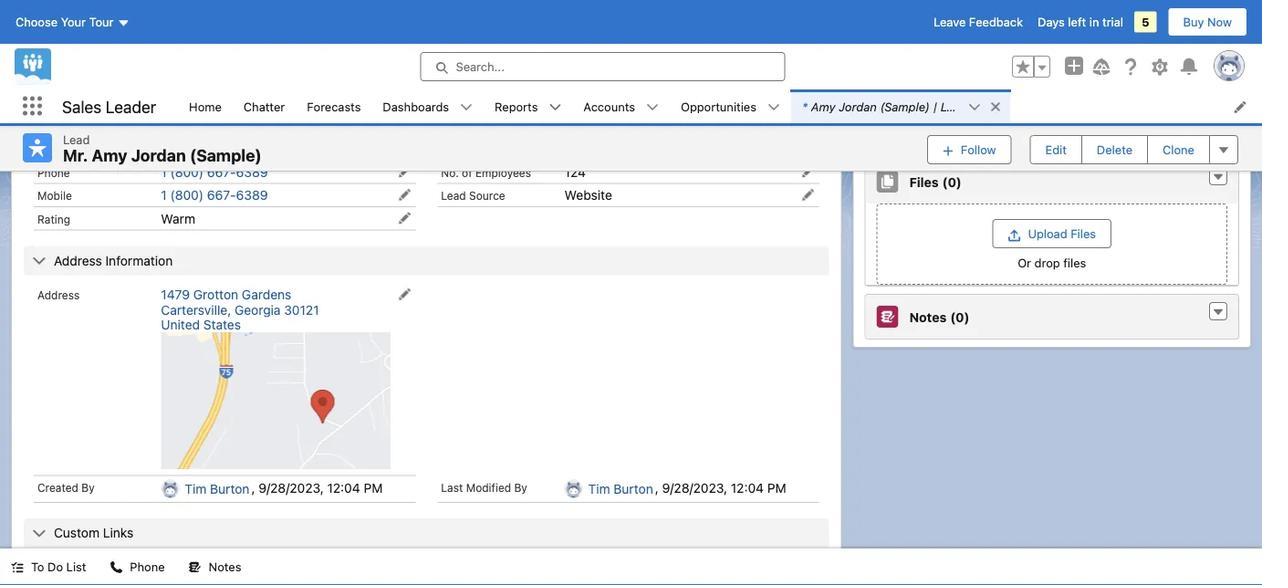 Task type: locate. For each thing, give the bounding box(es) containing it.
amy right *
[[811, 99, 836, 113]]

created
[[37, 482, 78, 494]]

phone
[[37, 166, 70, 179], [130, 560, 165, 574]]

2 , from the left
[[655, 480, 659, 495]]

1 horizontal spatial 12:04
[[731, 480, 764, 495]]

lead right |
[[941, 99, 968, 113]]

1 vertical spatial 6389
[[236, 188, 268, 203]]

address down address information
[[37, 289, 80, 302]]

sales leader
[[62, 97, 156, 116]]

0 horizontal spatial of
[[462, 166, 472, 179]]

inc
[[657, 118, 674, 133]]

buy now button
[[1168, 7, 1248, 37]]

address for address
[[37, 289, 80, 302]]

choose
[[16, 15, 58, 29]]

667- down info@salesforce.com
[[207, 164, 236, 180]]

burton for created by
[[210, 482, 250, 497]]

(800)
[[170, 164, 204, 180], [170, 188, 204, 203]]

2 pm from the left
[[767, 480, 786, 495]]

0 vertical spatial of
[[1119, 68, 1132, 83]]

activity link
[[34, 13, 83, 49]]

burton
[[614, 70, 653, 85], [210, 482, 250, 497], [614, 482, 653, 497]]

grotton
[[193, 287, 238, 302]]

text default image inside reports list item
[[549, 101, 562, 114]]

2 1 from the top
[[161, 188, 167, 203]]

1 horizontal spatial 9/28/2023,
[[662, 480, 728, 495]]

1 6389 from the top
[[236, 164, 268, 180]]

0 vertical spatial (0)
[[1026, 121, 1046, 136]]

amy for *
[[811, 99, 836, 113]]

in
[[1090, 15, 1099, 29]]

2 , 9/28/2023, 12:04 pm from the left
[[655, 480, 786, 495]]

0 vertical spatial 667-
[[207, 164, 236, 180]]

(0) inside campaign history element
[[1026, 121, 1046, 136]]

maps
[[81, 558, 113, 573]]

tim burton link for last modified by
[[588, 482, 653, 498]]

lead inside lead mr. amy jordan (sample)
[[63, 132, 90, 146]]

files down the follow button
[[910, 174, 939, 189]]

1 horizontal spatial website
[[565, 188, 612, 203]]

lee
[[565, 118, 586, 133]]

edit name image
[[398, 96, 411, 108]]

chatter link
[[233, 89, 296, 123]]

files element
[[865, 159, 1240, 287]]

text default image
[[989, 100, 1002, 113], [460, 101, 473, 114], [768, 101, 780, 114], [968, 101, 981, 114], [32, 254, 47, 268], [1212, 306, 1225, 319], [11, 561, 24, 574], [110, 561, 123, 574], [189, 561, 201, 574]]

enterprise,
[[589, 118, 653, 133]]

website down the 124
[[565, 188, 612, 203]]

(sample) for mr. amy jordan (sample)
[[257, 95, 310, 110]]

(sample) for * amy jordan (sample) | lead
[[880, 99, 930, 113]]

edit title image
[[398, 119, 411, 132]]

lead for owner
[[441, 70, 466, 82]]

last modified by
[[441, 482, 527, 494]]

0 vertical spatial address
[[54, 253, 102, 268]]

2 horizontal spatial amy
[[811, 99, 836, 113]]

text default image inside opportunities list item
[[768, 101, 780, 114]]

by right the modified
[[514, 482, 527, 494]]

list
[[178, 89, 1262, 123]]

1 (800) 667-6389 link down info@salesforce.com
[[161, 164, 268, 180]]

2 667- from the top
[[207, 188, 236, 203]]

1 (800) 667-6389 link up warm
[[161, 188, 268, 203]]

edit lead source image
[[802, 189, 815, 201]]

employees
[[475, 166, 531, 179]]

delete button
[[1082, 135, 1148, 164]]

(0) inside the notes element
[[950, 309, 970, 324]]

files up files
[[1071, 227, 1096, 241]]

1 horizontal spatial mr.
[[161, 95, 180, 110]]

1 9/28/2023, from the left
[[259, 480, 324, 495]]

0 horizontal spatial 9/28/2023,
[[259, 480, 324, 495]]

0 horizontal spatial jordan
[[131, 146, 186, 165]]

mr. inside lead mr. amy jordan (sample)
[[63, 146, 88, 165]]

this
[[1135, 68, 1159, 83]]

buy now
[[1183, 15, 1232, 29]]

1 horizontal spatial by
[[514, 482, 527, 494]]

notes inside the related tab panel
[[910, 309, 947, 324]]

0 vertical spatial (800)
[[170, 164, 204, 180]]

0 vertical spatial 1 (800) 667-6389 link
[[161, 164, 268, 180]]

of
[[1119, 68, 1132, 83], [462, 166, 472, 179]]

9/28/2023, for created by
[[259, 480, 324, 495]]

vp
[[161, 118, 177, 133]]

clone
[[1163, 143, 1195, 156]]

2 1 (800) 667-6389 from the top
[[161, 188, 268, 203]]

address down rating
[[54, 253, 102, 268]]

google maps
[[36, 558, 113, 573]]

chatter
[[244, 99, 285, 113]]

1 horizontal spatial pm
[[767, 480, 786, 495]]

jordan up purchasing in the left top of the page
[[213, 95, 253, 110]]

edit company image
[[802, 119, 815, 132]]

2 6389 from the top
[[236, 188, 268, 203]]

notes inside notes button
[[209, 560, 241, 574]]

1 vertical spatial files
[[1071, 227, 1096, 241]]

1 (800) from the top
[[170, 164, 204, 180]]

jordan
[[213, 95, 253, 110], [839, 99, 877, 113], [131, 146, 186, 165]]

1 horizontal spatial phone
[[130, 560, 165, 574]]

0 horizontal spatial phone
[[37, 166, 70, 179]]

jordan down vp
[[131, 146, 186, 165]]

1 vertical spatial mr.
[[63, 146, 88, 165]]

reports link
[[484, 89, 549, 123]]

now
[[1208, 15, 1232, 29]]

rating
[[37, 213, 70, 226]]

text default image inside phone 'button'
[[110, 561, 123, 574]]

, 9/28/2023, 12:04 pm
[[251, 480, 383, 495], [655, 480, 786, 495]]

2 1 (800) 667-6389 link from the top
[[161, 188, 268, 203]]

leave feedback link
[[934, 15, 1023, 29]]

jordan for mr.
[[213, 95, 253, 110]]

choose your tour
[[16, 15, 114, 29]]

notes
[[910, 309, 947, 324], [209, 560, 241, 574]]

1 horizontal spatial jordan
[[213, 95, 253, 110]]

0 vertical spatial 6389
[[236, 164, 268, 180]]

tim
[[588, 70, 610, 85], [185, 482, 207, 497], [588, 482, 610, 497]]

dashboards link
[[372, 89, 460, 123]]

text default image inside accounts "list item"
[[646, 101, 659, 114]]

notes for notes
[[209, 560, 241, 574]]

lead for mr.
[[63, 132, 90, 146]]

1 (800) 667-6389 link for 124
[[161, 164, 268, 180]]

we found no potential duplicates of this lead.
[[910, 68, 1197, 83]]

delete
[[1097, 143, 1133, 156]]

text default image inside 'custom links' 'dropdown button'
[[32, 526, 47, 541]]

1 12:04 from the left
[[327, 480, 360, 495]]

website up company
[[441, 96, 483, 109]]

0 horizontal spatial notes
[[209, 560, 241, 574]]

mr. up vp
[[161, 95, 180, 110]]

campaign history element
[[865, 106, 1240, 152]]

0 vertical spatial 1 (800) 667-6389
[[161, 164, 268, 180]]

1 horizontal spatial , 9/28/2023, 12:04 pm
[[655, 480, 786, 495]]

(0) inside files element
[[943, 174, 962, 189]]

text default image
[[549, 101, 562, 114], [646, 101, 659, 114], [1212, 118, 1225, 131], [1212, 171, 1225, 184], [32, 526, 47, 541]]

tim burton link
[[588, 70, 653, 86], [185, 482, 250, 498], [588, 482, 653, 498]]

lead right the title
[[63, 132, 90, 146]]

(800) down info@salesforce.com
[[170, 164, 204, 180]]

0 horizontal spatial files
[[910, 174, 939, 189]]

jordan right edit website image
[[839, 99, 877, 113]]

0 vertical spatial mr.
[[161, 95, 180, 110]]

lead down no. on the top left
[[441, 190, 466, 202]]

of right no. on the top left
[[462, 166, 472, 179]]

1 pm from the left
[[364, 480, 383, 495]]

follow
[[961, 143, 996, 156]]

your
[[61, 15, 86, 29]]

info@salesforce.com link
[[161, 141, 284, 156]]

0 horizontal spatial website
[[441, 96, 483, 109]]

custom links
[[54, 525, 134, 541]]

1 (800) 667-6389 for website
[[161, 188, 268, 203]]

title
[[37, 120, 60, 133]]

email
[[37, 143, 65, 156]]

1 , 9/28/2023, 12:04 pm from the left
[[251, 480, 383, 495]]

company
[[441, 120, 490, 133]]

2 vertical spatial (0)
[[950, 309, 970, 324]]

tim burton for created by
[[185, 482, 250, 497]]

by right created
[[82, 482, 95, 494]]

edit phone image
[[398, 165, 411, 178]]

duplicates
[[1050, 68, 1116, 83]]

0 horizontal spatial ,
[[251, 480, 255, 495]]

group
[[1012, 56, 1051, 78]]

667- down info@salesforce.com link
[[207, 188, 236, 203]]

1 (800) 667-6389 up warm
[[161, 188, 268, 203]]

tab list
[[23, 13, 830, 49]]

reports list item
[[484, 89, 573, 123]]

1 1 (800) 667-6389 link from the top
[[161, 164, 268, 180]]

text default image inside "address information" dropdown button
[[32, 254, 47, 268]]

1 vertical spatial 1 (800) 667-6389 link
[[161, 188, 268, 203]]

of inside the related tab panel
[[1119, 68, 1132, 83]]

9/28/2023, for last modified by
[[662, 480, 728, 495]]

1 down vp
[[161, 164, 167, 180]]

address inside dropdown button
[[54, 253, 102, 268]]

1 horizontal spatial of
[[1119, 68, 1132, 83]]

notes element
[[865, 294, 1240, 340]]

(800) up warm
[[170, 188, 204, 203]]

pm for created by
[[364, 480, 383, 495]]

1 for 124
[[161, 164, 167, 180]]

created by
[[37, 482, 95, 494]]

days
[[1038, 15, 1065, 29]]

2 horizontal spatial jordan
[[839, 99, 877, 113]]

files (0)
[[910, 174, 962, 189]]

vp purchasing
[[161, 118, 247, 133]]

clone button
[[1147, 135, 1210, 164]]

1 vertical spatial 1 (800) 667-6389
[[161, 188, 268, 203]]

1 vertical spatial website
[[565, 188, 612, 203]]

1 (800) 667-6389 link for website
[[161, 188, 268, 203]]

0 horizontal spatial amy
[[92, 146, 127, 165]]

1 vertical spatial (0)
[[943, 174, 962, 189]]

9/28/2023,
[[259, 480, 324, 495], [662, 480, 728, 495]]

, for created by
[[251, 480, 255, 495]]

lead left owner on the top left of page
[[441, 70, 466, 82]]

leave
[[934, 15, 966, 29]]

1 vertical spatial address
[[37, 289, 80, 302]]

2 (800) from the top
[[170, 188, 204, 203]]

phone up mobile
[[37, 166, 70, 179]]

address information button
[[24, 246, 829, 275]]

1 up warm
[[161, 188, 167, 203]]

list item
[[791, 89, 1010, 123]]

edit rating image
[[398, 212, 411, 225]]

by
[[82, 482, 95, 494], [514, 482, 527, 494]]

1 vertical spatial phone
[[130, 560, 165, 574]]

2 9/28/2023, from the left
[[662, 480, 728, 495]]

jordan for *
[[839, 99, 877, 113]]

lead image
[[23, 133, 52, 162]]

0 vertical spatial 1
[[161, 164, 167, 180]]

mobile
[[37, 190, 72, 202]]

edit no. of employees image
[[802, 165, 815, 178]]

opportunities list item
[[670, 89, 791, 123]]

tim burton link for created by
[[185, 482, 250, 498]]

1 1 (800) 667-6389 from the top
[[161, 164, 268, 180]]

address
[[54, 253, 102, 268], [37, 289, 80, 302]]

1 (800) 667-6389 link
[[161, 164, 268, 180], [161, 188, 268, 203]]

1 , from the left
[[251, 480, 255, 495]]

phone down links
[[130, 560, 165, 574]]

2 12:04 from the left
[[731, 480, 764, 495]]

0 vertical spatial notes
[[910, 309, 947, 324]]

1 1 from the top
[[161, 164, 167, 180]]

of left this
[[1119, 68, 1132, 83]]

states
[[203, 317, 241, 332]]

0 horizontal spatial pm
[[364, 480, 383, 495]]

lead up name
[[37, 70, 62, 82]]

purchasing
[[181, 118, 247, 133]]

667-
[[207, 164, 236, 180], [207, 188, 236, 203]]

1 horizontal spatial amy
[[183, 95, 209, 110]]

1 vertical spatial 1
[[161, 188, 167, 203]]

mr. right lead icon
[[63, 146, 88, 165]]

1 667- from the top
[[207, 164, 236, 180]]

amy up vp purchasing
[[183, 95, 209, 110]]

0 horizontal spatial by
[[82, 482, 95, 494]]

, for last modified by
[[655, 480, 659, 495]]

feedback
[[969, 15, 1023, 29]]

1 vertical spatial (800)
[[170, 188, 204, 203]]

1 horizontal spatial ,
[[655, 480, 659, 495]]

1 (800) 667-6389 down info@salesforce.com
[[161, 164, 268, 180]]

text default image inside the notes element
[[1212, 306, 1225, 319]]

pm
[[364, 480, 383, 495], [767, 480, 786, 495]]

1 vertical spatial 667-
[[207, 188, 236, 203]]

burton for last modified by
[[614, 482, 653, 497]]

1 vertical spatial notes
[[209, 560, 241, 574]]

1 horizontal spatial notes
[[910, 309, 947, 324]]

0 horizontal spatial 12:04
[[327, 480, 360, 495]]

667- for 124
[[207, 164, 236, 180]]

accounts link
[[573, 89, 646, 123]]

6389 for website
[[236, 188, 268, 203]]

0 horizontal spatial mr.
[[63, 146, 88, 165]]

6389 for 124
[[236, 164, 268, 180]]

lead.
[[1162, 68, 1197, 83]]

30121
[[284, 302, 319, 317]]

do
[[48, 560, 63, 574]]

1
[[161, 164, 167, 180], [161, 188, 167, 203]]

amy down the sales leader
[[92, 146, 127, 165]]

0 horizontal spatial , 9/28/2023, 12:04 pm
[[251, 480, 383, 495]]



Task type: describe. For each thing, give the bounding box(es) containing it.
www.greendotpub.com link
[[565, 95, 701, 110]]

search...
[[456, 60, 505, 73]]

0 vertical spatial website
[[441, 96, 483, 109]]

potential
[[991, 68, 1047, 83]]

, 9/28/2023, 12:04 pm for last modified by
[[655, 480, 786, 495]]

0 vertical spatial phone
[[37, 166, 70, 179]]

reports
[[495, 99, 538, 113]]

124
[[565, 164, 586, 180]]

(800) for website
[[170, 188, 204, 203]]

lead for status
[[37, 70, 62, 82]]

custom links button
[[24, 519, 829, 548]]

lead status
[[37, 70, 99, 82]]

www.greendotpub.com
[[565, 95, 701, 110]]

google maps link
[[36, 558, 113, 573]]

(0) for notes (0)
[[950, 309, 970, 324]]

list containing home
[[178, 89, 1262, 123]]

, 9/28/2023, 12:04 pm for created by
[[251, 480, 383, 495]]

last
[[441, 482, 463, 494]]

lead mr. amy jordan (sample)
[[63, 132, 262, 165]]

2 by from the left
[[514, 482, 527, 494]]

info@salesforce.com
[[161, 141, 284, 156]]

phone button
[[99, 549, 176, 585]]

(0) for files (0)
[[943, 174, 962, 189]]

sales
[[62, 97, 102, 116]]

tour
[[89, 15, 114, 29]]

cartersville,
[[161, 302, 231, 317]]

1 (800) 667-6389 for 124
[[161, 164, 268, 180]]

forecasts
[[307, 99, 361, 113]]

opportunities
[[681, 99, 757, 113]]

google
[[36, 558, 78, 573]]

0 vertical spatial files
[[910, 174, 939, 189]]

1479 grotton gardens cartersville, georgia 30121 united states
[[161, 287, 319, 332]]

12:04 for last modified by
[[731, 480, 764, 495]]

details
[[116, 23, 165, 40]]

notes (0)
[[910, 309, 970, 324]]

buy
[[1183, 15, 1204, 29]]

1 for website
[[161, 188, 167, 203]]

edit website image
[[802, 96, 815, 108]]

1 by from the left
[[82, 482, 95, 494]]

leave feedback
[[934, 15, 1023, 29]]

lee enterprise, inc
[[565, 118, 674, 133]]

lead for source
[[441, 190, 466, 202]]

details link
[[116, 13, 165, 49]]

phone inside 'button'
[[130, 560, 165, 574]]

list item containing *
[[791, 89, 1010, 123]]

campaign history (0)
[[910, 121, 1046, 136]]

links
[[103, 525, 134, 541]]

lead owner
[[441, 70, 503, 82]]

text default image inside campaign history element
[[1212, 118, 1225, 131]]

edit button
[[1030, 135, 1083, 164]]

warm
[[161, 211, 195, 226]]

text default image inside dashboards "list item"
[[460, 101, 473, 114]]

home link
[[178, 89, 233, 123]]

no
[[972, 68, 988, 83]]

text default image inside notes button
[[189, 561, 201, 574]]

12:04 for created by
[[327, 480, 360, 495]]

dashboards list item
[[372, 89, 484, 123]]

files
[[1064, 256, 1087, 269]]

edit
[[1046, 143, 1067, 156]]

(800) for 124
[[170, 164, 204, 180]]

no.
[[441, 166, 459, 179]]

accounts list item
[[573, 89, 670, 123]]

tab list containing activity
[[23, 13, 830, 49]]

(sample) inside lead mr. amy jordan (sample)
[[190, 146, 262, 165]]

tim for last modified by
[[588, 482, 610, 497]]

no. of employees
[[441, 166, 531, 179]]

or drop files
[[1018, 256, 1087, 269]]

dashboards
[[383, 99, 449, 113]]

* amy jordan (sample) | lead
[[802, 99, 968, 113]]

1 vertical spatial of
[[462, 166, 472, 179]]

georgia
[[235, 302, 281, 317]]

notes button
[[178, 549, 252, 585]]

pm for last modified by
[[767, 480, 786, 495]]

notes for notes (0)
[[910, 309, 947, 324]]

|
[[933, 99, 938, 113]]

status
[[65, 70, 99, 82]]

upload files
[[1028, 227, 1096, 241]]

follow button
[[927, 135, 1012, 164]]

edit mobile image
[[398, 189, 411, 201]]

home
[[189, 99, 222, 113]]

to do list
[[31, 560, 86, 574]]

gardens
[[242, 287, 291, 302]]

modified
[[466, 482, 511, 494]]

we
[[910, 68, 929, 83]]

history
[[976, 121, 1023, 136]]

jordan inside lead mr. amy jordan (sample)
[[131, 146, 186, 165]]

amy for mr.
[[183, 95, 209, 110]]

days left in trial
[[1038, 15, 1124, 29]]

accounts
[[584, 99, 635, 113]]

leader
[[106, 97, 156, 116]]

address information
[[54, 253, 173, 268]]

related tab panel
[[865, 49, 1240, 340]]

edit address image
[[398, 288, 411, 301]]

to
[[31, 560, 44, 574]]

lead source
[[441, 190, 505, 202]]

5
[[1142, 15, 1150, 29]]

address for address information
[[54, 253, 102, 268]]

amy inside lead mr. amy jordan (sample)
[[92, 146, 127, 165]]

or
[[1018, 256, 1032, 269]]

to do list button
[[0, 549, 97, 585]]

1479
[[161, 287, 190, 302]]

1 horizontal spatial files
[[1071, 227, 1096, 241]]

text default image inside files element
[[1212, 171, 1225, 184]]

667- for website
[[207, 188, 236, 203]]

tim for created by
[[185, 482, 207, 497]]

custom
[[54, 525, 99, 541]]

tim burton for last modified by
[[588, 482, 653, 497]]

campaign
[[910, 121, 973, 136]]

search... button
[[420, 52, 785, 81]]

text default image inside to do list button
[[11, 561, 24, 574]]

source
[[469, 190, 505, 202]]



Task type: vqa. For each thing, say whether or not it's contained in the screenshot.
Google
yes



